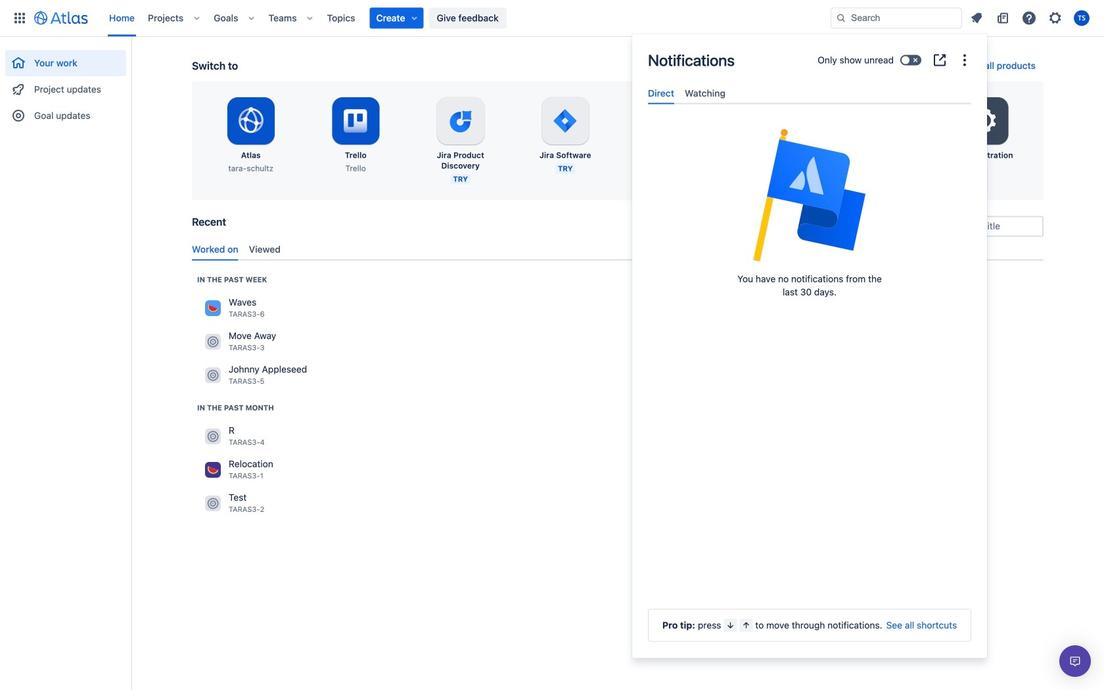 Task type: vqa. For each thing, say whether or not it's contained in the screenshot.
Close Modal icon
no



Task type: locate. For each thing, give the bounding box(es) containing it.
settings image
[[759, 105, 791, 137], [969, 105, 1001, 137]]

1 settings image from the left
[[759, 105, 791, 137]]

tab list
[[643, 83, 977, 104], [187, 239, 1049, 261]]

1 horizontal spatial settings image
[[969, 105, 1001, 137]]

banner
[[0, 0, 1104, 37]]

1 heading from the top
[[197, 274, 267, 285]]

Filter by title field
[[928, 217, 1043, 236]]

2 heading from the top
[[197, 403, 274, 413]]

tab panel
[[643, 104, 977, 116]]

1 vertical spatial tab list
[[187, 239, 1049, 261]]

townsquare image
[[205, 429, 221, 444], [205, 462, 221, 478]]

2 settings image from the left
[[969, 105, 1001, 137]]

townsquare image
[[205, 300, 221, 316], [205, 334, 221, 350], [205, 367, 221, 383], [205, 496, 221, 511]]

top element
[[8, 0, 831, 36]]

0 horizontal spatial settings image
[[759, 105, 791, 137]]

1 vertical spatial heading
[[197, 403, 274, 413]]

None search field
[[831, 8, 962, 29]]

1 townsquare image from the top
[[205, 429, 221, 444]]

0 vertical spatial heading
[[197, 274, 267, 285]]

heading
[[197, 274, 267, 285], [197, 403, 274, 413]]

dialog
[[632, 34, 987, 658]]

4 townsquare image from the top
[[205, 496, 221, 511]]

group
[[5, 37, 126, 133]]

0 vertical spatial tab list
[[643, 83, 977, 104]]

1 vertical spatial townsquare image
[[205, 462, 221, 478]]

open notifications in a new tab image
[[932, 52, 948, 68]]

0 vertical spatial townsquare image
[[205, 429, 221, 444]]

2 townsquare image from the top
[[205, 462, 221, 478]]



Task type: describe. For each thing, give the bounding box(es) containing it.
open intercom messenger image
[[1068, 653, 1083, 669]]

arrow down image
[[725, 620, 736, 631]]

1 townsquare image from the top
[[205, 300, 221, 316]]

notifications image
[[969, 10, 985, 26]]

settings image
[[1048, 10, 1064, 26]]

arrow up image
[[741, 620, 752, 631]]

help image
[[1022, 10, 1037, 26]]

3 townsquare image from the top
[[205, 367, 221, 383]]

switch to... image
[[12, 10, 28, 26]]

account image
[[1074, 10, 1090, 26]]

search image
[[836, 13, 847, 23]]

2 townsquare image from the top
[[205, 334, 221, 350]]

more image
[[957, 52, 973, 68]]

Search field
[[831, 8, 962, 29]]



